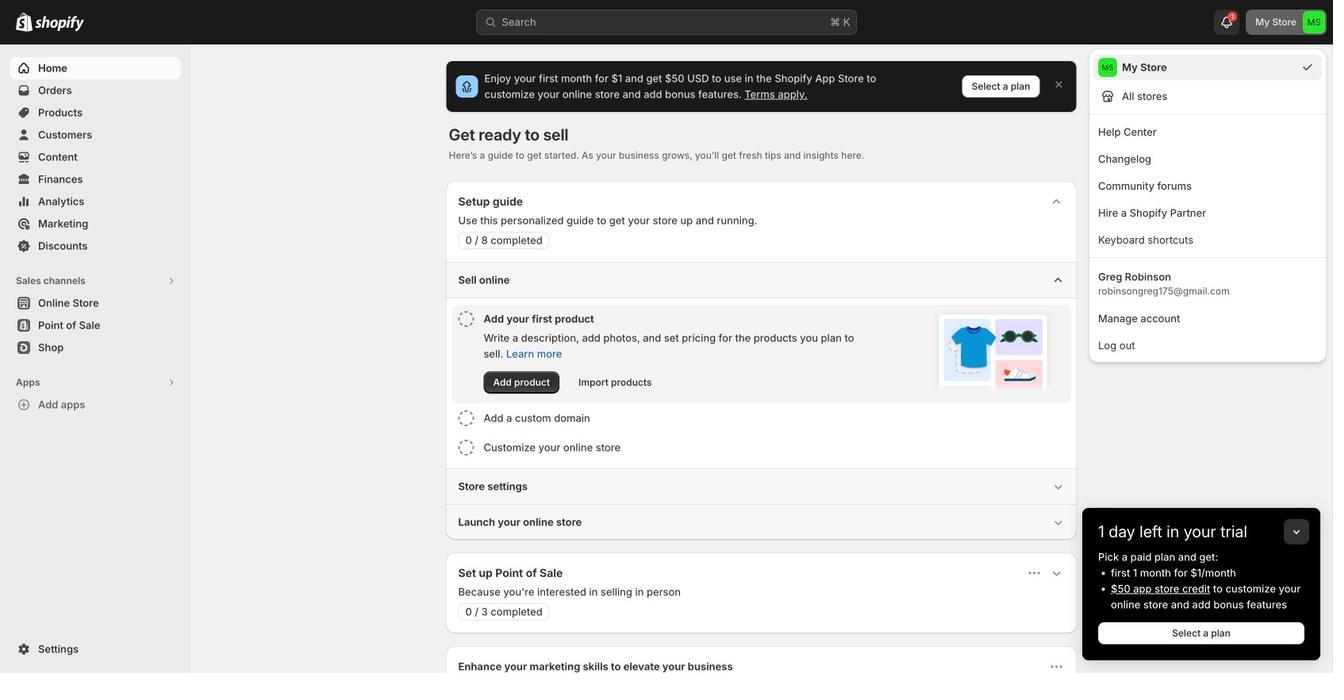Task type: vqa. For each thing, say whether or not it's contained in the screenshot.
Shopify image
yes



Task type: locate. For each thing, give the bounding box(es) containing it.
1 vertical spatial my store image
[[1099, 58, 1118, 77]]

menu
[[1089, 48, 1328, 363]]

mark add a custom domain as done image
[[459, 411, 474, 426]]

my store image
[[1304, 11, 1326, 33], [1099, 58, 1118, 77]]

add your first product group
[[452, 305, 1072, 403]]

0 horizontal spatial my store image
[[1099, 58, 1118, 77]]

shopify image
[[16, 13, 33, 32]]

1 horizontal spatial my store image
[[1304, 11, 1326, 33]]

customize your online store group
[[452, 434, 1072, 462]]



Task type: describe. For each thing, give the bounding box(es) containing it.
shopify image
[[35, 16, 84, 32]]

sell online group
[[446, 262, 1078, 468]]

mark add your first product as done image
[[459, 311, 474, 327]]

setup guide region
[[446, 181, 1078, 540]]

mark customize your online store as done image
[[459, 440, 474, 456]]

add a custom domain group
[[452, 404, 1072, 433]]

0 vertical spatial my store image
[[1304, 11, 1326, 33]]

guide categories group
[[446, 262, 1078, 540]]



